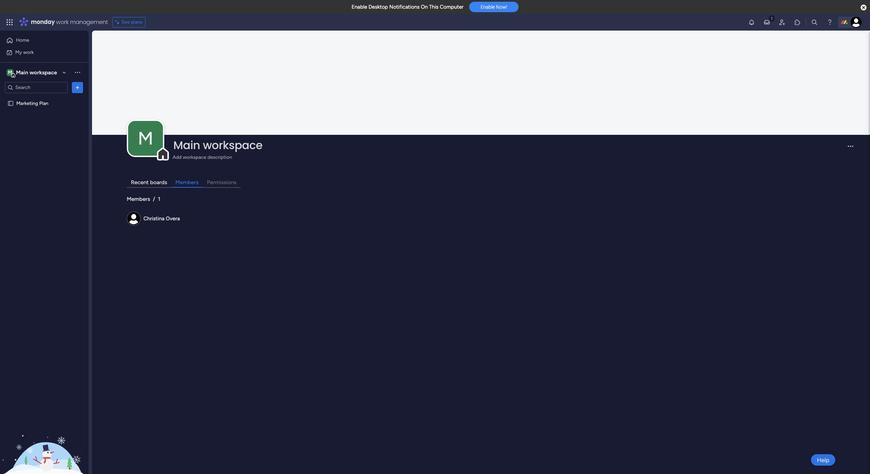 Task type: vqa. For each thing, say whether or not it's contained in the screenshot.
the add boards for this widget at the bottom right
no



Task type: locate. For each thing, give the bounding box(es) containing it.
workspace up description
[[203, 137, 263, 153]]

recent
[[131, 179, 149, 186]]

main workspace up description
[[173, 137, 263, 153]]

0 horizontal spatial main workspace
[[16, 69, 57, 76]]

enable for enable now!
[[481, 4, 495, 10]]

work right monday
[[56, 18, 69, 26]]

work
[[56, 18, 69, 26], [23, 49, 34, 55]]

m inside workspace icon
[[8, 69, 12, 75]]

notifications image
[[749, 19, 756, 26]]

m
[[8, 69, 12, 75], [138, 128, 153, 149]]

1 vertical spatial members
[[127, 196, 150, 202]]

0 horizontal spatial main
[[16, 69, 28, 76]]

0 vertical spatial main workspace
[[16, 69, 57, 76]]

m for workspace icon
[[8, 69, 12, 75]]

1 horizontal spatial main
[[173, 137, 200, 153]]

enable inside button
[[481, 4, 495, 10]]

workspace
[[30, 69, 57, 76], [203, 137, 263, 153], [183, 154, 206, 160]]

enable now! button
[[469, 2, 519, 12]]

0 vertical spatial main
[[16, 69, 28, 76]]

main up add
[[173, 137, 200, 153]]

add workspace description
[[173, 154, 232, 160]]

0 vertical spatial work
[[56, 18, 69, 26]]

members left /
[[127, 196, 150, 202]]

enable left the 'now!'
[[481, 4, 495, 10]]

v2 ellipsis image
[[848, 145, 854, 151]]

1 vertical spatial workspace
[[203, 137, 263, 153]]

enable
[[352, 4, 368, 10], [481, 4, 495, 10]]

work for my
[[23, 49, 34, 55]]

1 vertical spatial m
[[138, 128, 153, 149]]

option
[[0, 97, 89, 98]]

0 horizontal spatial members
[[127, 196, 150, 202]]

1 image
[[769, 14, 775, 22]]

marketing
[[16, 100, 38, 106]]

dapulse close image
[[861, 4, 867, 11]]

main workspace
[[16, 69, 57, 76], [173, 137, 263, 153]]

marketing plan
[[16, 100, 48, 106]]

members down add
[[176, 179, 199, 186]]

invite members image
[[779, 19, 786, 26]]

main
[[16, 69, 28, 76], [173, 137, 200, 153]]

1 horizontal spatial work
[[56, 18, 69, 26]]

christina overa link
[[144, 215, 180, 222]]

my work
[[15, 49, 34, 55]]

marketing plan list box
[[0, 96, 89, 203]]

enable left desktop
[[352, 4, 368, 10]]

work inside button
[[23, 49, 34, 55]]

members for members / 1
[[127, 196, 150, 202]]

1 horizontal spatial main workspace
[[173, 137, 263, 153]]

work for monday
[[56, 18, 69, 26]]

main workspace up search in workspace 'field' on the left top
[[16, 69, 57, 76]]

management
[[70, 18, 108, 26]]

members / 1
[[127, 196, 160, 202]]

help image
[[827, 19, 834, 26]]

1 vertical spatial main
[[173, 137, 200, 153]]

0 horizontal spatial work
[[23, 49, 34, 55]]

0 vertical spatial m
[[8, 69, 12, 75]]

1 horizontal spatial m
[[138, 128, 153, 149]]

members
[[176, 179, 199, 186], [127, 196, 150, 202]]

plan
[[39, 100, 48, 106]]

on
[[421, 4, 428, 10]]

lottie animation image
[[0, 404, 89, 474]]

0 vertical spatial workspace
[[30, 69, 57, 76]]

workspace right add
[[183, 154, 206, 160]]

workspace up search in workspace 'field' on the left top
[[30, 69, 57, 76]]

this
[[429, 4, 439, 10]]

enable for enable desktop notifications on this computer
[[352, 4, 368, 10]]

main right workspace icon
[[16, 69, 28, 76]]

enable now!
[[481, 4, 507, 10]]

public board image
[[7, 100, 14, 107]]

main inside workspace selection element
[[16, 69, 28, 76]]

1 horizontal spatial members
[[176, 179, 199, 186]]

recent boards
[[131, 179, 167, 186]]

0 horizontal spatial enable
[[352, 4, 368, 10]]

work right my
[[23, 49, 34, 55]]

computer
[[440, 4, 464, 10]]

select product image
[[6, 19, 13, 26]]

1 vertical spatial main workspace
[[173, 137, 263, 153]]

0 vertical spatial members
[[176, 179, 199, 186]]

1 horizontal spatial enable
[[481, 4, 495, 10]]

m inside workspace image
[[138, 128, 153, 149]]

lottie animation element
[[0, 404, 89, 474]]

workspace selection element
[[7, 68, 58, 77]]

/
[[153, 196, 155, 202]]

Search in workspace field
[[15, 83, 58, 91]]

0 horizontal spatial m
[[8, 69, 12, 75]]

1 vertical spatial work
[[23, 49, 34, 55]]



Task type: describe. For each thing, give the bounding box(es) containing it.
monday work management
[[31, 18, 108, 26]]

home button
[[4, 35, 75, 46]]

christina
[[144, 215, 165, 222]]

christina overa
[[144, 215, 180, 222]]

workspace image
[[128, 121, 163, 156]]

see plans
[[122, 19, 143, 25]]

Main workspace field
[[172, 137, 843, 153]]

enable desktop notifications on this computer
[[352, 4, 464, 10]]

plans
[[131, 19, 143, 25]]

apps image
[[795, 19, 802, 26]]

workspace options image
[[74, 69, 81, 76]]

1
[[158, 196, 160, 202]]

my work button
[[4, 47, 75, 58]]

members for members
[[176, 179, 199, 186]]

description
[[208, 154, 232, 160]]

m for workspace image
[[138, 128, 153, 149]]

inbox image
[[764, 19, 771, 26]]

overa
[[166, 215, 180, 222]]

see plans button
[[112, 17, 146, 27]]

permissions
[[207, 179, 237, 186]]

help button
[[812, 454, 836, 466]]

notifications
[[390, 4, 420, 10]]

boards
[[150, 179, 167, 186]]

add
[[173, 154, 182, 160]]

christina overa image
[[851, 17, 862, 28]]

desktop
[[369, 4, 388, 10]]

2 vertical spatial workspace
[[183, 154, 206, 160]]

m button
[[128, 121, 163, 156]]

monday
[[31, 18, 55, 26]]

workspace image
[[7, 69, 14, 76]]

main workspace inside workspace selection element
[[16, 69, 57, 76]]

help
[[818, 457, 830, 464]]

now!
[[496, 4, 507, 10]]

options image
[[74, 84, 81, 91]]

my
[[15, 49, 22, 55]]

search everything image
[[812, 19, 819, 26]]

see
[[122, 19, 130, 25]]

home
[[16, 37, 29, 43]]



